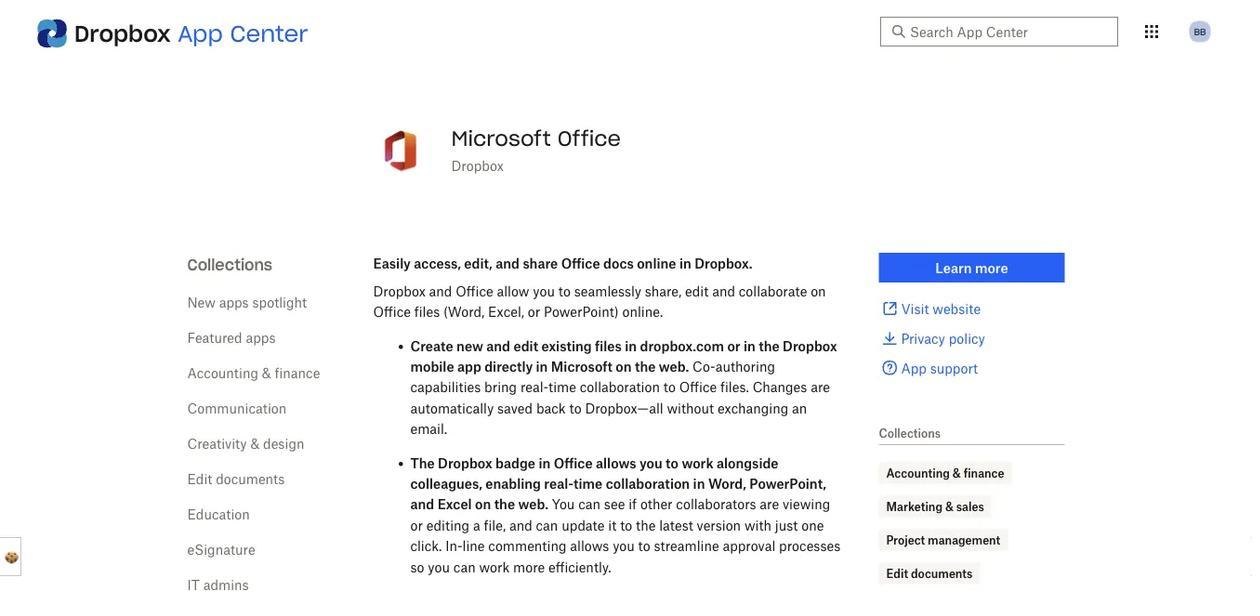 Task type: locate. For each thing, give the bounding box(es) containing it.
marketing & sales
[[887, 500, 985, 514]]

0 vertical spatial can
[[579, 497, 601, 513]]

dropbox and office allow you to seamlessly share, edit and collaborate on office ﬁles (word, excel, or powerpoint) online.
[[373, 283, 826, 320]]

app down privacy
[[902, 360, 927, 376]]

real- inside the dropbox badge in office allows you to work alongside colleagues, enabling real-time collaboration in word, powerpoint, and excel on the web.
[[544, 476, 574, 492]]

excel
[[438, 497, 472, 513]]

collaborators
[[676, 497, 757, 513]]

time inside co-authoring capabilities bring real-time collaboration to office files. changes are automatically saved back to dropbox—all without exchanging an email.
[[549, 380, 577, 395]]

0 vertical spatial real-
[[521, 380, 549, 395]]

dropbox.com
[[640, 338, 724, 354]]

it
[[609, 518, 617, 533]]

the
[[759, 338, 780, 354], [635, 359, 656, 375], [494, 497, 515, 513], [636, 518, 656, 533]]

collaboration
[[580, 380, 660, 395], [606, 476, 690, 492]]

web.
[[659, 359, 689, 375], [518, 497, 549, 513]]

office
[[558, 126, 621, 152], [561, 255, 600, 271], [456, 283, 494, 299], [373, 304, 411, 320], [680, 380, 717, 395], [554, 455, 593, 471]]

work down line
[[479, 559, 510, 575]]

easily
[[373, 255, 411, 271]]

Search App Center text field
[[910, 21, 1108, 42]]

privacy
[[902, 331, 946, 346]]

you inside the dropbox badge in office allows you to work alongside colleagues, enabling real-time collaboration in word, powerpoint, and excel on the web.
[[640, 455, 663, 471]]

accounting & finance link up "marketing & sales" link
[[887, 464, 1005, 483]]

on inside create new and edit existing files in dropbox.com or in the dropbox mobile app directly in microsoft on the web.
[[616, 359, 632, 375]]

accounting & finance up communication link
[[187, 365, 320, 381]]

and down the dropbox.
[[712, 283, 736, 299]]

on down files
[[616, 359, 632, 375]]

microsoft office dropbox
[[452, 126, 621, 173]]

finance
[[275, 365, 320, 381], [964, 466, 1005, 480]]

edit right share,
[[685, 283, 709, 299]]

0 vertical spatial web.
[[659, 359, 689, 375]]

1 vertical spatial edit
[[887, 567, 909, 581]]

you up other
[[640, 455, 663, 471]]

dropbox inside microsoft office dropbox
[[452, 158, 504, 173]]

edit documents link
[[187, 471, 285, 487], [887, 565, 973, 583]]

collections for new
[[187, 255, 273, 274]]

1 horizontal spatial accounting
[[887, 466, 950, 480]]

you down share
[[533, 283, 555, 299]]

work inside you can see if other collaborators are viewing or editing a file, and can update it to the latest version with just one click. in-line commenting allows you to streamline approval processes so you can work more efficiently.
[[479, 559, 510, 575]]

and up allow
[[496, 255, 520, 271]]

edit down project
[[887, 567, 909, 581]]

more inside button
[[975, 260, 1009, 276]]

1 vertical spatial documents
[[911, 567, 973, 581]]

1 horizontal spatial can
[[536, 518, 558, 533]]

on right the collaborate
[[811, 283, 826, 299]]

1 horizontal spatial are
[[811, 380, 830, 395]]

app support link
[[879, 357, 1065, 379]]

can down you
[[536, 518, 558, 533]]

more right the learn
[[975, 260, 1009, 276]]

files
[[595, 338, 622, 354]]

app
[[458, 359, 482, 375]]

existing
[[542, 338, 592, 354]]

1 vertical spatial web.
[[518, 497, 549, 513]]

marketing
[[887, 500, 943, 514]]

1 horizontal spatial app
[[902, 360, 927, 376]]

more inside you can see if other collaborators are viewing or editing a file, and can update it to the latest version with just one click. in-line commenting allows you to streamline approval processes so you can work more efficiently.
[[513, 559, 545, 575]]

or up authoring
[[728, 338, 741, 354]]

dropbox.
[[695, 255, 753, 271]]

1 vertical spatial real-
[[544, 476, 574, 492]]

to
[[559, 283, 571, 299], [664, 380, 676, 395], [570, 400, 582, 416], [666, 455, 679, 471], [620, 518, 633, 533], [639, 538, 651, 554]]

1 horizontal spatial edit documents link
[[887, 565, 973, 583]]

edit documents
[[187, 471, 285, 487], [887, 567, 973, 581]]

more down commenting
[[513, 559, 545, 575]]

edit for the right the edit documents link
[[887, 567, 909, 581]]

0 horizontal spatial accounting
[[187, 365, 259, 381]]

or
[[528, 304, 541, 320], [728, 338, 741, 354], [411, 518, 423, 533]]

0 vertical spatial are
[[811, 380, 830, 395]]

or inside create new and edit existing files in dropbox.com or in the dropbox mobile app directly in microsoft on the web.
[[728, 338, 741, 354]]

edit documents link down the creativity & design 'link'
[[187, 471, 285, 487]]

you inside dropbox and office allow you to seamlessly share, edit and collaborate on office ﬁles (word, excel, or powerpoint) online.
[[533, 283, 555, 299]]

1 horizontal spatial finance
[[964, 466, 1005, 480]]

microsoft
[[452, 126, 551, 152], [551, 359, 613, 375]]

0 horizontal spatial are
[[760, 497, 779, 513]]

on inside the dropbox badge in office allows you to work alongside colleagues, enabling real-time collaboration in word, powerpoint, and excel on the web.
[[475, 497, 491, 513]]

documents down the creativity & design 'link'
[[216, 471, 285, 487]]

1 horizontal spatial edit
[[685, 283, 709, 299]]

app left center
[[178, 19, 223, 47]]

you
[[533, 283, 555, 299], [640, 455, 663, 471], [613, 538, 635, 554], [428, 559, 450, 575]]

0 vertical spatial microsoft
[[452, 126, 551, 152]]

1 vertical spatial accounting
[[887, 466, 950, 480]]

collections up "new apps spotlight"
[[187, 255, 273, 274]]

ﬁles
[[415, 304, 440, 320]]

edit inside dropbox and office allow you to seamlessly share, edit and collaborate on office ﬁles (word, excel, or powerpoint) online.
[[685, 283, 709, 299]]

1 vertical spatial microsoft
[[551, 359, 613, 375]]

featured
[[187, 330, 242, 345]]

0 vertical spatial accounting & finance link
[[187, 365, 320, 381]]

2 horizontal spatial or
[[728, 338, 741, 354]]

to up "powerpoint)"
[[559, 283, 571, 299]]

& left sales
[[946, 500, 954, 514]]

if
[[629, 497, 637, 513]]

real- up back
[[521, 380, 549, 395]]

collaboration up other
[[606, 476, 690, 492]]

just
[[775, 518, 798, 533]]

to inside the dropbox badge in office allows you to work alongside colleagues, enabling real-time collaboration in word, powerpoint, and excel on the web.
[[666, 455, 679, 471]]

capabilities
[[411, 380, 481, 395]]

to right it
[[620, 518, 633, 533]]

online
[[637, 255, 677, 271]]

collections down app support
[[879, 426, 941, 440]]

edit down creativity
[[187, 471, 212, 487]]

1 horizontal spatial work
[[682, 455, 714, 471]]

1 horizontal spatial web.
[[659, 359, 689, 375]]

0 horizontal spatial edit documents link
[[187, 471, 285, 487]]

edit inside create new and edit existing files in dropbox.com or in the dropbox mobile app directly in microsoft on the web.
[[514, 338, 539, 354]]

approval
[[723, 538, 776, 554]]

0 vertical spatial collaboration
[[580, 380, 660, 395]]

privacy policy
[[902, 331, 986, 346]]

1 horizontal spatial edit
[[887, 567, 909, 581]]

0 horizontal spatial more
[[513, 559, 545, 575]]

1 horizontal spatial more
[[975, 260, 1009, 276]]

0 horizontal spatial edit
[[187, 471, 212, 487]]

0 horizontal spatial edit documents
[[187, 471, 285, 487]]

0 vertical spatial allows
[[596, 455, 637, 471]]

allows down update
[[570, 538, 609, 554]]

or inside you can see if other collaborators are viewing or editing a file, and can update it to the latest version with just one click. in-line commenting allows you to streamline approval processes so you can work more efficiently.
[[411, 518, 423, 533]]

1 horizontal spatial collections
[[879, 426, 941, 440]]

time up back
[[549, 380, 577, 395]]

one
[[802, 518, 824, 533]]

& left the design
[[251, 436, 260, 452]]

documents
[[216, 471, 285, 487], [911, 567, 973, 581]]

seamlessly
[[574, 283, 642, 299]]

you can see if other collaborators are viewing or editing a file, and can update it to the latest version with just one click. in-line commenting allows you to streamline approval processes so you can work more efficiently.
[[411, 497, 841, 575]]

0 horizontal spatial finance
[[275, 365, 320, 381]]

2 vertical spatial or
[[411, 518, 423, 533]]

office inside the dropbox badge in office allows you to work alongside colleagues, enabling real-time collaboration in word, powerpoint, and excel on the web.
[[554, 455, 593, 471]]

0 horizontal spatial collections
[[187, 255, 273, 274]]

policy
[[949, 331, 986, 346]]

1 vertical spatial more
[[513, 559, 545, 575]]

automatically
[[411, 400, 494, 416]]

0 vertical spatial app
[[178, 19, 223, 47]]

1 vertical spatial collections
[[879, 426, 941, 440]]

time
[[549, 380, 577, 395], [574, 476, 603, 492]]

allows inside the dropbox badge in office allows you to work alongside colleagues, enabling real-time collaboration in word, powerpoint, and excel on the web.
[[596, 455, 637, 471]]

1 vertical spatial accounting & finance link
[[887, 464, 1005, 483]]

documents for the right the edit documents link
[[911, 567, 973, 581]]

0 vertical spatial apps
[[219, 294, 249, 310]]

0 vertical spatial work
[[682, 455, 714, 471]]

1 vertical spatial finance
[[964, 466, 1005, 480]]

design
[[263, 436, 304, 452]]

are right changes
[[811, 380, 830, 395]]

real- up you
[[544, 476, 574, 492]]

edit,
[[464, 255, 493, 271]]

1 horizontal spatial edit documents
[[887, 567, 973, 581]]

1 vertical spatial collaboration
[[606, 476, 690, 492]]

accounting & finance up "marketing & sales" link
[[887, 466, 1005, 480]]

dropbox inside create new and edit existing files in dropbox.com or in the dropbox mobile app directly in microsoft on the web.
[[783, 338, 838, 354]]

or up click.
[[411, 518, 423, 533]]

can
[[579, 497, 601, 513], [536, 518, 558, 533], [454, 559, 476, 575]]

0 vertical spatial on
[[811, 283, 826, 299]]

0 vertical spatial accounting & finance
[[187, 365, 320, 381]]

exchanging
[[718, 400, 789, 416]]

1 vertical spatial or
[[728, 338, 741, 354]]

0 horizontal spatial documents
[[216, 471, 285, 487]]

on
[[811, 283, 826, 299], [616, 359, 632, 375], [475, 497, 491, 513]]

so
[[411, 559, 425, 575]]

you
[[552, 497, 575, 513]]

2 vertical spatial on
[[475, 497, 491, 513]]

1 horizontal spatial accounting & finance
[[887, 466, 1005, 480]]

web. down dropbox.com
[[659, 359, 689, 375]]

collections
[[187, 255, 273, 274], [879, 426, 941, 440]]

1 vertical spatial are
[[760, 497, 779, 513]]

1 horizontal spatial on
[[616, 359, 632, 375]]

allows up see
[[596, 455, 637, 471]]

0 vertical spatial edit
[[187, 471, 212, 487]]

edit documents down 'project management'
[[887, 567, 973, 581]]

version
[[697, 518, 741, 533]]

1 vertical spatial can
[[536, 518, 558, 533]]

learn more button
[[879, 253, 1065, 283]]

0 horizontal spatial accounting & finance link
[[187, 365, 320, 381]]

on up a
[[475, 497, 491, 513]]

the up authoring
[[759, 338, 780, 354]]

the inside you can see if other collaborators are viewing or editing a file, and can update it to the latest version with just one click. in-line commenting allows you to streamline approval processes so you can work more efficiently.
[[636, 518, 656, 533]]

apps down "new apps spotlight"
[[246, 330, 276, 345]]

0 vertical spatial or
[[528, 304, 541, 320]]

in down the existing
[[536, 359, 548, 375]]

apps for featured
[[246, 330, 276, 345]]

time inside the dropbox badge in office allows you to work alongside colleagues, enabling real-time collaboration in word, powerpoint, and excel on the web.
[[574, 476, 603, 492]]

dropbox—all
[[585, 400, 664, 416]]

visit website
[[902, 301, 981, 317]]

0 horizontal spatial or
[[411, 518, 423, 533]]

collaboration up dropbox—all
[[580, 380, 660, 395]]

dropbox
[[74, 19, 171, 47], [452, 158, 504, 173], [373, 283, 426, 299], [783, 338, 838, 354], [438, 455, 493, 471]]

allow
[[497, 283, 530, 299]]

accounting
[[187, 365, 259, 381], [887, 466, 950, 480]]

collaboration inside co-authoring capabilities bring real-time collaboration to office files. changes are automatically saved back to dropbox—all without exchanging an email.
[[580, 380, 660, 395]]

new
[[457, 338, 483, 354]]

edit
[[187, 471, 212, 487], [887, 567, 909, 581]]

time up you
[[574, 476, 603, 492]]

can down line
[[454, 559, 476, 575]]

1 horizontal spatial or
[[528, 304, 541, 320]]

&
[[262, 365, 271, 381], [251, 436, 260, 452], [953, 466, 961, 480], [946, 500, 954, 514]]

2 horizontal spatial on
[[811, 283, 826, 299]]

0 vertical spatial more
[[975, 260, 1009, 276]]

1 vertical spatial time
[[574, 476, 603, 492]]

can up update
[[579, 497, 601, 513]]

communication link
[[187, 400, 287, 416]]

and down colleagues,
[[411, 497, 435, 513]]

edit up directly
[[514, 338, 539, 354]]

accounting up the marketing
[[887, 466, 950, 480]]

to up other
[[666, 455, 679, 471]]

line
[[463, 538, 485, 554]]

accounting & finance link up communication link
[[187, 365, 320, 381]]

the down enabling
[[494, 497, 515, 513]]

0 horizontal spatial edit
[[514, 338, 539, 354]]

or right excel,
[[528, 304, 541, 320]]

web. down enabling
[[518, 497, 549, 513]]

are up the with
[[760, 497, 779, 513]]

visit
[[902, 301, 930, 317]]

1 vertical spatial edit
[[514, 338, 539, 354]]

edit inside the edit documents link
[[887, 567, 909, 581]]

apps right new
[[219, 294, 249, 310]]

real-
[[521, 380, 549, 395], [544, 476, 574, 492]]

the down other
[[636, 518, 656, 533]]

in right badge
[[539, 455, 551, 471]]

learn more
[[936, 260, 1009, 276]]

allows
[[596, 455, 637, 471], [570, 538, 609, 554]]

click.
[[411, 538, 442, 554]]

and up directly
[[487, 338, 511, 354]]

apps
[[219, 294, 249, 310], [246, 330, 276, 345]]

app
[[178, 19, 223, 47], [902, 360, 927, 376]]

0 horizontal spatial app
[[178, 19, 223, 47]]

1 vertical spatial apps
[[246, 330, 276, 345]]

update
[[562, 518, 605, 533]]

1 vertical spatial accounting & finance
[[887, 466, 1005, 480]]

accounting down featured
[[187, 365, 259, 381]]

1 vertical spatial allows
[[570, 538, 609, 554]]

work up word,
[[682, 455, 714, 471]]

finance up sales
[[964, 466, 1005, 480]]

1 vertical spatial work
[[479, 559, 510, 575]]

colleagues,
[[411, 476, 483, 492]]

are
[[811, 380, 830, 395], [760, 497, 779, 513]]

enabling
[[486, 476, 541, 492]]

0 horizontal spatial web.
[[518, 497, 549, 513]]

and inside you can see if other collaborators are viewing or editing a file, and can update it to the latest version with just one click. in-line commenting allows you to streamline approval processes so you can work more efficiently.
[[510, 518, 533, 533]]

2 vertical spatial can
[[454, 559, 476, 575]]

1 vertical spatial on
[[616, 359, 632, 375]]

0 horizontal spatial on
[[475, 497, 491, 513]]

0 vertical spatial finance
[[275, 365, 320, 381]]

0 vertical spatial collections
[[187, 255, 273, 274]]

0 horizontal spatial work
[[479, 559, 510, 575]]

finance up communication
[[275, 365, 320, 381]]

0 vertical spatial documents
[[216, 471, 285, 487]]

0 vertical spatial time
[[549, 380, 577, 395]]

and inside the dropbox badge in office allows you to work alongside colleagues, enabling real-time collaboration in word, powerpoint, and excel on the web.
[[411, 497, 435, 513]]

or for other
[[411, 518, 423, 533]]

edit documents down the creativity & design 'link'
[[187, 471, 285, 487]]

0 vertical spatial edit
[[685, 283, 709, 299]]

and up commenting
[[510, 518, 533, 533]]

microsoft inside microsoft office dropbox
[[452, 126, 551, 152]]

1 vertical spatial edit documents link
[[887, 565, 973, 583]]

documents down 'project management'
[[911, 567, 973, 581]]

edit documents link down 'project management'
[[887, 565, 973, 583]]

1 horizontal spatial documents
[[911, 567, 973, 581]]

creativity & design link
[[187, 436, 304, 452]]



Task type: describe. For each thing, give the bounding box(es) containing it.
edit for the top the edit documents link
[[187, 471, 212, 487]]

collections for accounting
[[879, 426, 941, 440]]

creativity & design
[[187, 436, 304, 452]]

saved
[[498, 400, 533, 416]]

you right so
[[428, 559, 450, 575]]

or for existing
[[728, 338, 741, 354]]

esignature
[[187, 542, 255, 558]]

other
[[641, 497, 673, 513]]

project management link
[[887, 531, 1001, 550]]

office inside co-authoring capabilities bring real-time collaboration to office files. changes are automatically saved back to dropbox—all without exchanging an email.
[[680, 380, 717, 395]]

docs
[[604, 255, 634, 271]]

0 vertical spatial edit documents
[[187, 471, 285, 487]]

commenting
[[489, 538, 567, 554]]

1 vertical spatial edit documents
[[887, 567, 973, 581]]

documents for the top the edit documents link
[[216, 471, 285, 487]]

to up without
[[664, 380, 676, 395]]

real- inside co-authoring capabilities bring real-time collaboration to office files. changes are automatically saved back to dropbox—all without exchanging an email.
[[521, 380, 549, 395]]

bring
[[485, 380, 517, 395]]

bb button
[[1186, 17, 1215, 46]]

editing
[[427, 518, 470, 533]]

bb
[[1195, 26, 1207, 37]]

(word,
[[444, 304, 485, 320]]

authoring
[[716, 359, 776, 375]]

in right online
[[680, 255, 692, 271]]

latest
[[660, 518, 694, 533]]

new apps spotlight link
[[187, 294, 307, 310]]

website
[[933, 301, 981, 317]]

the down dropbox.com
[[635, 359, 656, 375]]

powerpoint)
[[544, 304, 619, 320]]

without
[[667, 400, 714, 416]]

the inside the dropbox badge in office allows you to work alongside colleagues, enabling real-time collaboration in word, powerpoint, and excel on the web.
[[494, 497, 515, 513]]

spotlight
[[252, 294, 307, 310]]

files.
[[721, 380, 749, 395]]

office inside microsoft office dropbox
[[558, 126, 621, 152]]

directly
[[485, 359, 533, 375]]

esignature link
[[187, 542, 255, 558]]

dropbox app center
[[74, 19, 308, 47]]

mobile
[[411, 359, 454, 375]]

in right files
[[625, 338, 637, 354]]

0 vertical spatial edit documents link
[[187, 471, 285, 487]]

with
[[745, 518, 772, 533]]

& up sales
[[953, 466, 961, 480]]

sales
[[957, 500, 985, 514]]

to inside dropbox and office allow you to seamlessly share, edit and collaborate on office ﬁles (word, excel, or powerpoint) online.
[[559, 283, 571, 299]]

on inside dropbox and office allow you to seamlessly share, edit and collaborate on office ﬁles (word, excel, or powerpoint) online.
[[811, 283, 826, 299]]

marketing & sales link
[[887, 498, 985, 516]]

changes
[[753, 380, 808, 395]]

0 horizontal spatial can
[[454, 559, 476, 575]]

apps for new
[[219, 294, 249, 310]]

easily access, edit, and share office docs online in dropbox.
[[373, 255, 753, 271]]

streamline
[[654, 538, 720, 554]]

0 vertical spatial accounting
[[187, 365, 259, 381]]

co-
[[693, 359, 716, 375]]

are inside co-authoring capabilities bring real-time collaboration to office files. changes are automatically saved back to dropbox—all without exchanging an email.
[[811, 380, 830, 395]]

word,
[[709, 476, 747, 492]]

new
[[187, 294, 216, 310]]

project management
[[887, 533, 1001, 547]]

are inside you can see if other collaborators are viewing or editing a file, and can update it to the latest version with just one click. in-line commenting allows you to streamline approval processes so you can work more efficiently.
[[760, 497, 779, 513]]

featured apps link
[[187, 330, 276, 345]]

and up files
[[429, 283, 452, 299]]

and inside create new and edit existing files in dropbox.com or in the dropbox mobile app directly in microsoft on the web.
[[487, 338, 511, 354]]

privacy policy link
[[879, 327, 1065, 350]]

2 horizontal spatial can
[[579, 497, 601, 513]]

center
[[230, 19, 308, 47]]

visit website link
[[879, 298, 1065, 320]]

in up collaborators
[[693, 476, 705, 492]]

excel,
[[488, 304, 525, 320]]

allows inside you can see if other collaborators are viewing or editing a file, and can update it to the latest version with just one click. in-line commenting allows you to streamline approval processes so you can work more efficiently.
[[570, 538, 609, 554]]

microsoft inside create new and edit existing files in dropbox.com or in the dropbox mobile app directly in microsoft on the web.
[[551, 359, 613, 375]]

work inside the dropbox badge in office allows you to work alongside colleagues, enabling real-time collaboration in word, powerpoint, and excel on the web.
[[682, 455, 714, 471]]

featured apps
[[187, 330, 276, 345]]

creativity
[[187, 436, 247, 452]]

& up communication link
[[262, 365, 271, 381]]

powerpoint,
[[750, 476, 827, 492]]

in-
[[446, 538, 463, 554]]

project
[[887, 533, 926, 547]]

education
[[187, 506, 250, 522]]

file,
[[484, 518, 506, 533]]

online.
[[623, 304, 663, 320]]

or inside dropbox and office allow you to seamlessly share, edit and collaborate on office ﬁles (word, excel, or powerpoint) online.
[[528, 304, 541, 320]]

1 horizontal spatial accounting & finance link
[[887, 464, 1005, 483]]

in up authoring
[[744, 338, 756, 354]]

app support
[[902, 360, 978, 376]]

education link
[[187, 506, 250, 522]]

badge
[[496, 455, 536, 471]]

co-authoring capabilities bring real-time collaboration to office files. changes are automatically saved back to dropbox—all without exchanging an email.
[[411, 359, 830, 437]]

dropbox inside dropbox and office allow you to seamlessly share, edit and collaborate on office ﬁles (word, excel, or powerpoint) online.
[[373, 283, 426, 299]]

management
[[928, 533, 1001, 547]]

to right back
[[570, 400, 582, 416]]

see
[[604, 497, 625, 513]]

share,
[[645, 283, 682, 299]]

to left streamline
[[639, 538, 651, 554]]

collaboration inside the dropbox badge in office allows you to work alongside colleagues, enabling real-time collaboration in word, powerpoint, and excel on the web.
[[606, 476, 690, 492]]

viewing
[[783, 497, 831, 513]]

support
[[931, 360, 978, 376]]

a
[[473, 518, 480, 533]]

an
[[792, 400, 808, 416]]

learn
[[936, 260, 972, 276]]

0 horizontal spatial accounting & finance
[[187, 365, 320, 381]]

web. inside create new and edit existing files in dropbox.com or in the dropbox mobile app directly in microsoft on the web.
[[659, 359, 689, 375]]

1 vertical spatial app
[[902, 360, 927, 376]]

processes
[[779, 538, 841, 554]]

back
[[537, 400, 566, 416]]

the dropbox badge in office allows you to work alongside colleagues, enabling real-time collaboration in word, powerpoint, and excel on the web.
[[411, 455, 827, 513]]

alongside
[[717, 455, 779, 471]]

email.
[[411, 421, 447, 437]]

new apps spotlight
[[187, 294, 307, 310]]

dropbox inside the dropbox badge in office allows you to work alongside colleagues, enabling real-time collaboration in word, powerpoint, and excel on the web.
[[438, 455, 493, 471]]

web. inside the dropbox badge in office allows you to work alongside colleagues, enabling real-time collaboration in word, powerpoint, and excel on the web.
[[518, 497, 549, 513]]

you down it
[[613, 538, 635, 554]]

share
[[523, 255, 558, 271]]



Task type: vqa. For each thing, say whether or not it's contained in the screenshot.
More within the You can see if other collaborators are viewing or editing a file, and can update it to the latest version with just one click. In-line commenting allows you to streamline approval processes so you can work more efficiently.
yes



